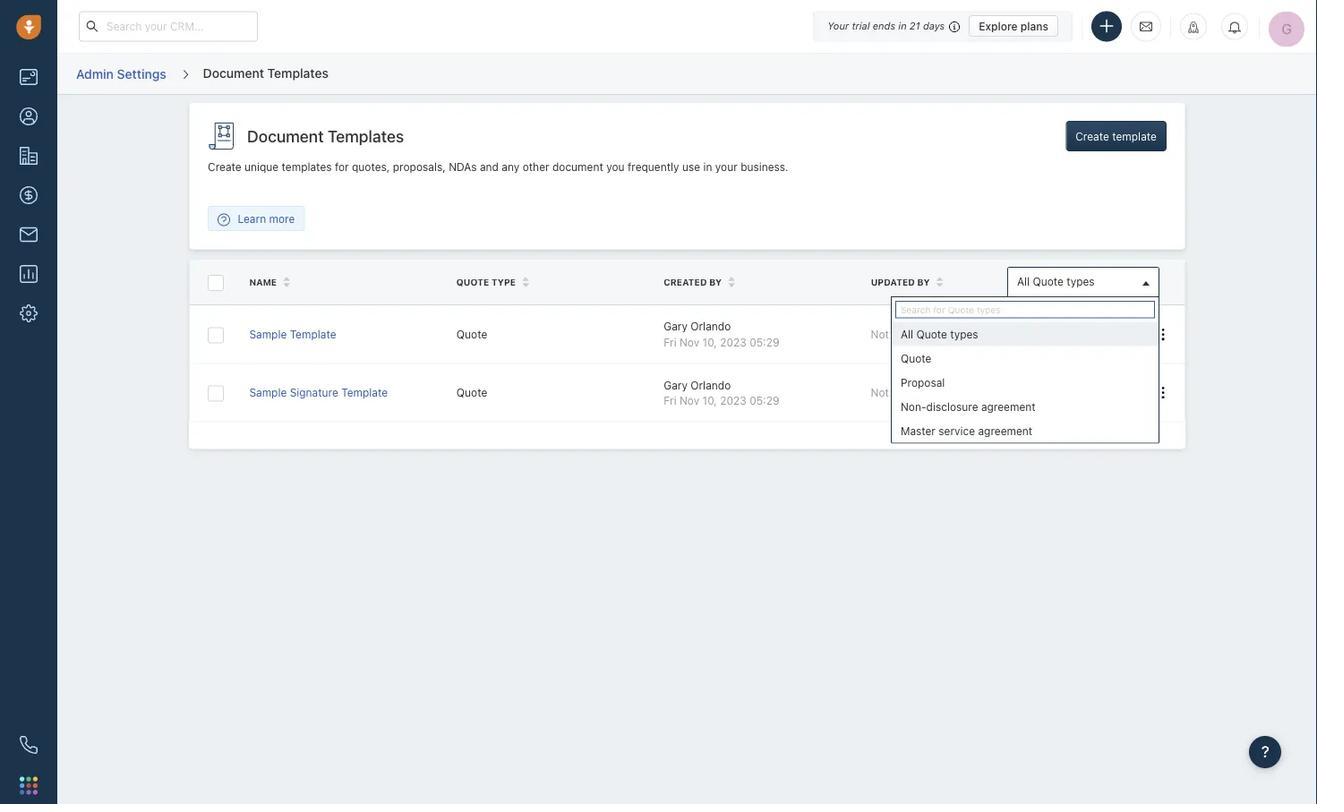 Task type: vqa. For each thing, say whether or not it's contained in the screenshot.
1st Nov from the bottom of the page
yes



Task type: locate. For each thing, give the bounding box(es) containing it.
1 vertical spatial 10,
[[702, 394, 717, 407]]

ends
[[873, 20, 895, 32]]

1 not available from the top
[[871, 328, 936, 340]]

your
[[827, 20, 849, 32]]

service
[[939, 425, 975, 437]]

1 vertical spatial create
[[208, 161, 241, 173]]

by
[[709, 277, 722, 287], [917, 277, 930, 287]]

0 horizontal spatial template
[[290, 328, 336, 340]]

available up proposal
[[892, 328, 936, 340]]

admin settings link
[[75, 60, 167, 88]]

0 horizontal spatial types
[[950, 328, 978, 340]]

frequently
[[628, 161, 679, 173]]

05:29
[[750, 336, 779, 348], [750, 394, 779, 407]]

fri for sample template
[[664, 336, 677, 348]]

available
[[892, 328, 936, 340], [892, 386, 936, 399]]

2 orlando from the top
[[691, 379, 731, 391]]

not available
[[871, 328, 936, 340], [871, 386, 936, 399]]

1 nov from the top
[[680, 336, 699, 348]]

create left template
[[1076, 130, 1109, 142]]

proposal option
[[892, 370, 1158, 395]]

2 gary orlando fri nov 10, 2023 05:29 from the top
[[664, 379, 779, 407]]

document down search your crm... text field
[[203, 65, 264, 80]]

1 vertical spatial types
[[950, 328, 978, 340]]

document
[[203, 65, 264, 80], [247, 126, 324, 146]]

sample template link
[[249, 328, 336, 340]]

10,
[[702, 336, 717, 348], [702, 394, 717, 407]]

1 fri from the top
[[664, 336, 677, 348]]

types
[[1067, 275, 1095, 288], [950, 328, 978, 340]]

all quote types for list box containing all quote types
[[901, 328, 978, 340]]

all inside dropdown button
[[1017, 275, 1030, 288]]

type
[[492, 277, 516, 287]]

create
[[1076, 130, 1109, 142], [208, 161, 241, 173]]

1 not from the top
[[871, 328, 889, 340]]

2 2023 from the top
[[720, 394, 746, 407]]

1 vertical spatial fri
[[664, 394, 677, 407]]

10, for sample template
[[702, 336, 717, 348]]

not
[[871, 328, 889, 340], [871, 386, 889, 399]]

types inside dropdown button
[[1067, 275, 1095, 288]]

1 by from the left
[[709, 277, 722, 287]]

updated by
[[871, 277, 930, 287]]

all up proposal
[[901, 328, 913, 340]]

admin settings
[[76, 66, 166, 81]]

1 vertical spatial gary orlando fri nov 10, 2023 05:29
[[664, 379, 779, 407]]

all quote types inside dropdown button
[[1017, 275, 1095, 288]]

quote option
[[892, 346, 1158, 370]]

by right updated
[[917, 277, 930, 287]]

all up search for quote types search box
[[1017, 275, 1030, 288]]

phone image
[[20, 736, 38, 754]]

quote
[[1033, 275, 1064, 288], [456, 277, 489, 287], [916, 328, 947, 340], [456, 328, 487, 340], [901, 352, 931, 365], [456, 386, 487, 399]]

gary
[[664, 320, 688, 333], [664, 379, 688, 391]]

10, for sample signature template
[[702, 394, 717, 407]]

0 vertical spatial templates
[[267, 65, 329, 80]]

available up non-
[[892, 386, 936, 399]]

document templates
[[203, 65, 329, 80], [247, 126, 404, 146]]

sample left signature on the top left
[[249, 386, 287, 399]]

fri
[[664, 336, 677, 348], [664, 394, 677, 407]]

in
[[898, 20, 907, 32], [703, 161, 712, 173]]

0 horizontal spatial by
[[709, 277, 722, 287]]

not available up proposal
[[871, 328, 936, 340]]

create inside button
[[1076, 130, 1109, 142]]

1 sample from the top
[[249, 328, 287, 340]]

1 horizontal spatial by
[[917, 277, 930, 287]]

quote type
[[456, 277, 516, 287]]

template
[[290, 328, 336, 340], [341, 386, 388, 399]]

0 vertical spatial template
[[290, 328, 336, 340]]

Search for Quote types search field
[[895, 301, 1155, 318]]

create left unique
[[208, 161, 241, 173]]

1 horizontal spatial all quote types
[[1017, 275, 1095, 288]]

2 fri from the top
[[664, 394, 677, 407]]

agreement down the non-disclosure agreement option
[[978, 425, 1032, 437]]

05:29 for sample signature template
[[750, 394, 779, 407]]

all quote types inside option
[[901, 328, 978, 340]]

2 gary from the top
[[664, 379, 688, 391]]

agreement inside option
[[981, 400, 1036, 413]]

1 orlando from the top
[[691, 320, 731, 333]]

1 vertical spatial orlando
[[691, 379, 731, 391]]

0 vertical spatial gary orlando fri nov 10, 2023 05:29
[[664, 320, 779, 348]]

agreement down the proposal option
[[981, 400, 1036, 413]]

1 05:29 from the top
[[750, 336, 779, 348]]

admin
[[76, 66, 114, 81]]

gary for sample template
[[664, 320, 688, 333]]

0 vertical spatial 05:29
[[750, 336, 779, 348]]

1 vertical spatial 2023
[[720, 394, 746, 407]]

not for sample signature template
[[871, 386, 889, 399]]

2 by from the left
[[917, 277, 930, 287]]

your trial ends in 21 days
[[827, 20, 945, 32]]

create template button
[[1066, 121, 1167, 151]]

explore plans link
[[969, 15, 1058, 37]]

freshworks switcher image
[[20, 777, 38, 794]]

0 vertical spatial types
[[1067, 275, 1095, 288]]

0 vertical spatial in
[[898, 20, 907, 32]]

created
[[664, 277, 707, 287]]

0 vertical spatial create
[[1076, 130, 1109, 142]]

1 vertical spatial all quote types
[[901, 328, 978, 340]]

document up 'templates'
[[247, 126, 324, 146]]

all quote types up search for quote types search box
[[1017, 275, 1095, 288]]

types for all quote types dropdown button
[[1067, 275, 1095, 288]]

sample
[[249, 328, 287, 340], [249, 386, 287, 399]]

1 vertical spatial agreement
[[978, 425, 1032, 437]]

name
[[249, 277, 277, 287]]

types up search for quote types search box
[[1067, 275, 1095, 288]]

template up signature on the top left
[[290, 328, 336, 340]]

0 vertical spatial document
[[203, 65, 264, 80]]

1 vertical spatial not available
[[871, 386, 936, 399]]

gary orlando fri nov 10, 2023 05:29 for sample signature template
[[664, 379, 779, 407]]

all
[[1017, 275, 1030, 288], [901, 328, 913, 340]]

1 available from the top
[[892, 328, 936, 340]]

0 vertical spatial 2023
[[720, 336, 746, 348]]

0 vertical spatial 10,
[[702, 336, 717, 348]]

templates
[[267, 65, 329, 80], [328, 126, 404, 146]]

1 gary orlando fri nov 10, 2023 05:29 from the top
[[664, 320, 779, 348]]

types up "quote" option
[[950, 328, 978, 340]]

2 not available from the top
[[871, 386, 936, 399]]

document
[[552, 161, 603, 173]]

in right "use"
[[703, 161, 712, 173]]

template
[[1112, 130, 1157, 142]]

0 vertical spatial not available
[[871, 328, 936, 340]]

0 vertical spatial nov
[[680, 336, 699, 348]]

list box
[[892, 322, 1158, 443]]

1 vertical spatial not
[[871, 386, 889, 399]]

1 horizontal spatial types
[[1067, 275, 1095, 288]]

0 vertical spatial document templates
[[203, 65, 329, 80]]

master service agreement
[[901, 425, 1032, 437]]

all quote types
[[1017, 275, 1095, 288], [901, 328, 978, 340]]

learn
[[238, 212, 266, 225]]

1 horizontal spatial in
[[898, 20, 907, 32]]

phone element
[[11, 727, 47, 763]]

business.
[[741, 161, 788, 173]]

not for sample template
[[871, 328, 889, 340]]

21
[[910, 20, 920, 32]]

1 2023 from the top
[[720, 336, 746, 348]]

0 vertical spatial all
[[1017, 275, 1030, 288]]

all quote types up proposal
[[901, 328, 978, 340]]

by right created
[[709, 277, 722, 287]]

not left proposal
[[871, 386, 889, 399]]

2 10, from the top
[[702, 394, 717, 407]]

1 horizontal spatial all
[[1017, 275, 1030, 288]]

0 horizontal spatial all quote types
[[901, 328, 978, 340]]

use
[[682, 161, 700, 173]]

2023
[[720, 336, 746, 348], [720, 394, 746, 407]]

sample down name at top
[[249, 328, 287, 340]]

1 vertical spatial sample
[[249, 386, 287, 399]]

non-
[[901, 400, 926, 413]]

0 vertical spatial sample
[[249, 328, 287, 340]]

1 10, from the top
[[702, 336, 717, 348]]

0 vertical spatial gary
[[664, 320, 688, 333]]

1 vertical spatial available
[[892, 386, 936, 399]]

0 horizontal spatial create
[[208, 161, 241, 173]]

1 horizontal spatial template
[[341, 386, 388, 399]]

0 vertical spatial not
[[871, 328, 889, 340]]

1 vertical spatial all
[[901, 328, 913, 340]]

by for created by
[[709, 277, 722, 287]]

not available up non-
[[871, 386, 936, 399]]

by for updated by
[[917, 277, 930, 287]]

1 horizontal spatial create
[[1076, 130, 1109, 142]]

orlando
[[691, 320, 731, 333], [691, 379, 731, 391]]

orlando for sample template
[[691, 320, 731, 333]]

0 vertical spatial agreement
[[981, 400, 1036, 413]]

1 vertical spatial gary
[[664, 379, 688, 391]]

1 vertical spatial nov
[[680, 394, 699, 407]]

1 vertical spatial in
[[703, 161, 712, 173]]

trial
[[852, 20, 870, 32]]

nov for sample template
[[680, 336, 699, 348]]

2 available from the top
[[892, 386, 936, 399]]

0 vertical spatial available
[[892, 328, 936, 340]]

template right signature on the top left
[[341, 386, 388, 399]]

2 not from the top
[[871, 386, 889, 399]]

0 vertical spatial orlando
[[691, 320, 731, 333]]

master
[[901, 425, 936, 437]]

in left 21
[[898, 20, 907, 32]]

agreement inside option
[[978, 425, 1032, 437]]

updated
[[871, 277, 915, 287]]

2 sample from the top
[[249, 386, 287, 399]]

1 vertical spatial 05:29
[[750, 394, 779, 407]]

gary orlando fri nov 10, 2023 05:29
[[664, 320, 779, 348], [664, 379, 779, 407]]

types inside option
[[950, 328, 978, 340]]

nov
[[680, 336, 699, 348], [680, 394, 699, 407]]

1 gary from the top
[[664, 320, 688, 333]]

not down updated
[[871, 328, 889, 340]]

not available for sample template
[[871, 328, 936, 340]]

for
[[335, 161, 349, 173]]

0 horizontal spatial all
[[901, 328, 913, 340]]

create template
[[1076, 130, 1157, 142]]

2 nov from the top
[[680, 394, 699, 407]]

sample template
[[249, 328, 336, 340]]

non-disclosure agreement option
[[892, 395, 1158, 419]]

you
[[606, 161, 625, 173]]

0 vertical spatial all quote types
[[1017, 275, 1095, 288]]

0 vertical spatial fri
[[664, 336, 677, 348]]

1 vertical spatial template
[[341, 386, 388, 399]]

agreement
[[981, 400, 1036, 413], [978, 425, 1032, 437]]

2 05:29 from the top
[[750, 394, 779, 407]]



Task type: describe. For each thing, give the bounding box(es) containing it.
create for create unique templates for quotes, proposals, ndas and any other document you frequently use in your business.
[[208, 161, 241, 173]]

proposals,
[[393, 161, 446, 173]]

list box containing all quote types
[[892, 322, 1158, 443]]

agreement for non-disclosure agreement
[[981, 400, 1036, 413]]

all quote types button
[[1007, 267, 1159, 297]]

quotes,
[[352, 161, 390, 173]]

sample for sample signature template
[[249, 386, 287, 399]]

unique
[[244, 161, 279, 173]]

2023 for sample template
[[720, 336, 746, 348]]

days
[[923, 20, 945, 32]]

Search your CRM... text field
[[79, 11, 258, 42]]

signature
[[290, 386, 338, 399]]

learn more
[[238, 212, 295, 225]]

0 horizontal spatial in
[[703, 161, 712, 173]]

create for create template
[[1076, 130, 1109, 142]]

1 vertical spatial templates
[[328, 126, 404, 146]]

1 vertical spatial document templates
[[247, 126, 404, 146]]

not available for sample signature template
[[871, 386, 936, 399]]

2023 for sample signature template
[[720, 394, 746, 407]]

master service agreement option
[[892, 419, 1158, 443]]

proposal
[[901, 376, 945, 389]]

explore
[[979, 20, 1018, 32]]

more
[[269, 212, 295, 225]]

settings
[[117, 66, 166, 81]]

orlando for sample signature template
[[691, 379, 731, 391]]

ndas
[[449, 161, 477, 173]]

all quote types option
[[892, 322, 1158, 346]]

sample signature template
[[249, 386, 388, 399]]

quote inside dropdown button
[[1033, 275, 1064, 288]]

gary for sample signature template
[[664, 379, 688, 391]]

agreement for master service agreement
[[978, 425, 1032, 437]]

learn more link
[[209, 211, 304, 226]]

available for sample signature template
[[892, 386, 936, 399]]

templates
[[282, 161, 332, 173]]

non-disclosure agreement
[[901, 400, 1036, 413]]

email image
[[1140, 19, 1152, 34]]

plans
[[1021, 20, 1048, 32]]

explore plans
[[979, 20, 1048, 32]]

all quote types for all quote types dropdown button
[[1017, 275, 1095, 288]]

and
[[480, 161, 499, 173]]

disclosure
[[926, 400, 978, 413]]

your
[[715, 161, 738, 173]]

available for sample template
[[892, 328, 936, 340]]

1 vertical spatial document
[[247, 126, 324, 146]]

create unique templates for quotes, proposals, ndas and any other document you frequently use in your business.
[[208, 161, 788, 173]]

fri for sample signature template
[[664, 394, 677, 407]]

gary orlando fri nov 10, 2023 05:29 for sample template
[[664, 320, 779, 348]]

sample for sample template
[[249, 328, 287, 340]]

sample signature template link
[[249, 386, 388, 399]]

created by
[[664, 277, 722, 287]]

any
[[502, 161, 520, 173]]

05:29 for sample template
[[750, 336, 779, 348]]

other
[[523, 161, 549, 173]]

all inside option
[[901, 328, 913, 340]]

types for list box containing all quote types
[[950, 328, 978, 340]]

nov for sample signature template
[[680, 394, 699, 407]]



